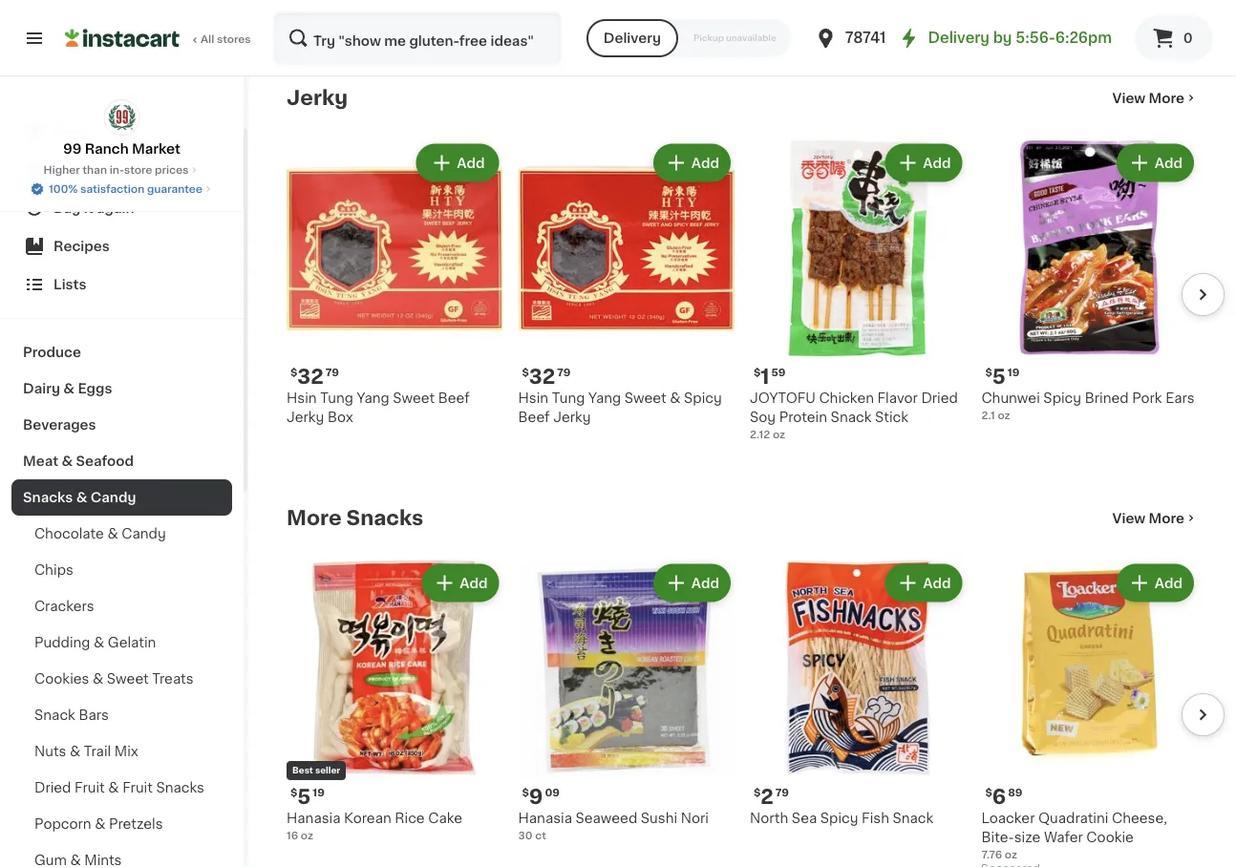 Task type: locate. For each thing, give the bounding box(es) containing it.
1 horizontal spatial $ 32 79
[[522, 367, 571, 387]]

1 horizontal spatial 5
[[992, 367, 1006, 387]]

bars
[[79, 709, 109, 722]]

stick
[[875, 411, 908, 425]]

hanasia up 16
[[287, 812, 340, 826]]

sweet inside hsin tung yang sweet & spicy beef jerky
[[625, 392, 666, 406]]

$ 32 79 for hsin tung yang sweet & spicy beef jerky
[[522, 367, 571, 387]]

add button for hsin tung yang sweet beef jerky box
[[422, 146, 497, 181]]

0 horizontal spatial 32
[[297, 367, 324, 387]]

2 $ 32 79 from the left
[[522, 367, 571, 387]]

2 vertical spatial snack
[[893, 812, 934, 826]]

1 horizontal spatial dried
[[921, 392, 958, 406]]

cookies
[[34, 673, 89, 686]]

service type group
[[586, 19, 792, 57]]

buy it again link
[[11, 189, 232, 227]]

1 vertical spatial beef
[[518, 411, 550, 425]]

brined
[[1085, 392, 1129, 406]]

79 inside $ 2 79
[[776, 788, 789, 799]]

hsin inside hsin tung yang sweet beef jerky box
[[287, 392, 317, 406]]

1 horizontal spatial ct
[[535, 831, 546, 842]]

view more for more snacks
[[1113, 512, 1185, 525]]

add for north sea spicy fish snack
[[923, 577, 951, 590]]

0 horizontal spatial hsin
[[287, 392, 317, 406]]

1 view more link from the top
[[1113, 89, 1198, 108]]

meat & seafood link
[[11, 443, 232, 480]]

hanasia
[[287, 812, 340, 826], [518, 812, 572, 826]]

again
[[97, 202, 134, 215]]

dairy & eggs link
[[11, 371, 232, 407]]

candy for snacks & candy
[[91, 491, 136, 504]]

sweet for &
[[625, 392, 666, 406]]

2 horizontal spatial snack
[[893, 812, 934, 826]]

2 tung from the left
[[552, 392, 585, 406]]

flavor
[[877, 392, 918, 406]]

loacker quadratini cheese, bite-size wafer cookie 7.76 oz
[[982, 812, 1167, 861]]

tung for box
[[320, 392, 353, 406]]

None search field
[[273, 11, 561, 65]]

cookies & sweet treats
[[34, 673, 193, 686]]

7.76
[[982, 850, 1002, 861]]

fruit
[[75, 781, 105, 795], [122, 781, 153, 795]]

0 vertical spatial view more link
[[1113, 89, 1198, 108]]

2 horizontal spatial spicy
[[1043, 392, 1081, 406]]

candy up chips link
[[122, 527, 166, 541]]

0 horizontal spatial spicy
[[684, 392, 722, 406]]

pudding
[[34, 636, 90, 650]]

$ for hsin tung yang sweet & spicy beef jerky
[[522, 368, 529, 378]]

nori
[[681, 812, 709, 826]]

$ 32 79 up box
[[290, 367, 339, 387]]

0 horizontal spatial 79
[[326, 368, 339, 378]]

oz right 2.1
[[998, 411, 1010, 421]]

0 horizontal spatial $ 5 19
[[290, 787, 325, 807]]

1 horizontal spatial hanasia
[[518, 812, 572, 826]]

dried inside "joytofu chicken flavor dried soy protein snack stick 2.12 oz"
[[921, 392, 958, 406]]

$ inside the $ 1 59
[[754, 368, 761, 378]]

0 vertical spatial snack
[[831, 411, 872, 425]]

1 vertical spatial view more link
[[1113, 509, 1198, 528]]

1 $ 32 79 from the left
[[290, 367, 339, 387]]

$ 32 79 for hsin tung yang sweet beef jerky box
[[290, 367, 339, 387]]

0 vertical spatial view more
[[1113, 92, 1185, 105]]

add button for chunwei spicy brined pork ears
[[1118, 146, 1192, 181]]

100% satisfaction guarantee button
[[30, 178, 214, 197]]

2 yang from the left
[[588, 392, 621, 406]]

1 vertical spatial dried
[[34, 781, 71, 795]]

$ for north sea spicy fish snack
[[754, 788, 761, 799]]

79 up hsin tung yang sweet & spicy beef jerky
[[557, 368, 571, 378]]

tung inside hsin tung yang sweet & spicy beef jerky
[[552, 392, 585, 406]]

store
[[124, 165, 152, 175]]

add button
[[422, 146, 497, 181], [655, 146, 729, 181], [887, 146, 961, 181], [1118, 146, 1192, 181], [423, 566, 497, 601], [655, 566, 729, 601], [887, 566, 961, 601], [1118, 566, 1192, 601]]

quadratini
[[1038, 812, 1109, 826]]

0 vertical spatial dried
[[921, 392, 958, 406]]

fruit up the pretzels
[[122, 781, 153, 795]]

seaweed
[[576, 812, 637, 826]]

5 down best
[[297, 787, 311, 807]]

hanasia inside hanasia korean rice cake 16 oz
[[287, 812, 340, 826]]

1 vertical spatial item carousel region
[[287, 553, 1225, 867]]

ct right 30 on the left
[[535, 831, 546, 842]]

0 horizontal spatial $ 32 79
[[290, 367, 339, 387]]

trail
[[84, 745, 111, 758]]

1 horizontal spatial beef
[[518, 411, 550, 425]]

19 up chunwei
[[1008, 368, 1020, 378]]

tung for beef
[[552, 392, 585, 406]]

cheese,
[[1112, 812, 1167, 826]]

2 hanasia from the left
[[518, 812, 572, 826]]

size
[[1014, 832, 1041, 845]]

1 tung from the left
[[320, 392, 353, 406]]

1 horizontal spatial spicy
[[820, 812, 858, 826]]

ct inside button
[[301, 10, 312, 20]]

dried right flavor
[[921, 392, 958, 406]]

higher
[[44, 165, 80, 175]]

&
[[63, 382, 74, 395], [670, 392, 681, 406], [62, 455, 73, 468], [76, 491, 87, 504], [107, 527, 118, 541], [94, 636, 104, 650], [93, 673, 103, 686], [70, 745, 80, 758], [108, 781, 119, 795], [95, 818, 105, 831]]

19 for chunwei
[[1008, 368, 1020, 378]]

1 horizontal spatial snacks
[[156, 781, 204, 795]]

ct right 15
[[301, 10, 312, 20]]

jerky inside hsin tung yang sweet beef jerky box
[[287, 411, 324, 425]]

0 horizontal spatial ct
[[301, 10, 312, 20]]

0 horizontal spatial snack
[[34, 709, 75, 722]]

crackers link
[[11, 588, 232, 625]]

yang
[[357, 392, 389, 406], [588, 392, 621, 406]]

delivery down 1.5 oz button
[[604, 32, 661, 45]]

2 vertical spatial snacks
[[156, 781, 204, 795]]

0 vertical spatial $ 5 19
[[985, 367, 1020, 387]]

0 horizontal spatial 5
[[297, 787, 311, 807]]

spicy left joytofu
[[684, 392, 722, 406]]

oz right the 2.12
[[773, 430, 785, 440]]

korean
[[344, 812, 391, 826]]

1 vertical spatial snacks
[[346, 509, 423, 529]]

2 view more link from the top
[[1113, 509, 1198, 528]]

hanasia down $ 9 09
[[518, 812, 572, 826]]

eggs
[[78, 382, 112, 395]]

2 view from the top
[[1113, 512, 1146, 525]]

dried
[[921, 392, 958, 406], [34, 781, 71, 795]]

5 up chunwei
[[992, 367, 1006, 387]]

more inside 'link'
[[287, 509, 342, 529]]

0 horizontal spatial beef
[[438, 392, 470, 406]]

$ 5 19 down best
[[290, 787, 325, 807]]

1 vertical spatial 19
[[313, 788, 325, 799]]

item carousel region
[[260, 133, 1225, 477], [287, 553, 1225, 867]]

beverages link
[[11, 407, 232, 443]]

1 horizontal spatial 79
[[557, 368, 571, 378]]

ct inside hanasia seaweed sushi nori 30 ct
[[535, 831, 546, 842]]

1 horizontal spatial hsin
[[518, 392, 548, 406]]

pretzels
[[109, 818, 163, 831]]

0 vertical spatial beef
[[438, 392, 470, 406]]

0 horizontal spatial fruit
[[75, 781, 105, 795]]

1 horizontal spatial 19
[[1008, 368, 1020, 378]]

product group containing 6
[[982, 561, 1198, 867]]

0 vertical spatial candy
[[91, 491, 136, 504]]

yang inside hsin tung yang sweet beef jerky box
[[357, 392, 389, 406]]

2 hsin from the left
[[518, 392, 548, 406]]

chicken
[[819, 392, 874, 406]]

add button for hanasia korean rice cake
[[423, 566, 497, 601]]

higher than in-store prices link
[[44, 162, 200, 178]]

beef inside hsin tung yang sweet beef jerky box
[[438, 392, 470, 406]]

1 hanasia from the left
[[287, 812, 340, 826]]

$ inside $ 2 79
[[754, 788, 761, 799]]

snack right fish
[[893, 812, 934, 826]]

shop
[[53, 125, 89, 139]]

0 vertical spatial item carousel region
[[260, 133, 1225, 477]]

candy for chocolate & candy
[[122, 527, 166, 541]]

1 horizontal spatial $ 5 19
[[985, 367, 1020, 387]]

yang for beef
[[588, 392, 621, 406]]

hanasia for 9
[[518, 812, 572, 826]]

1 horizontal spatial fruit
[[122, 781, 153, 795]]

32 up hsin tung yang sweet & spicy beef jerky
[[529, 367, 555, 387]]

1 vertical spatial snack
[[34, 709, 75, 722]]

chocolate & candy link
[[11, 516, 232, 552]]

oz inside chunwei spicy brined pork ears 2.1 oz
[[998, 411, 1010, 421]]

ct for 15 ct
[[301, 10, 312, 20]]

hsin for hsin tung yang sweet & spicy beef jerky
[[518, 392, 548, 406]]

item carousel region containing 32
[[260, 133, 1225, 477]]

16
[[287, 831, 298, 842]]

box
[[328, 411, 353, 425]]

1 horizontal spatial delivery
[[928, 31, 990, 45]]

2 view more from the top
[[1113, 512, 1185, 525]]

dried down nuts
[[34, 781, 71, 795]]

delivery left the "by"
[[928, 31, 990, 45]]

snack down chicken
[[831, 411, 872, 425]]

hsin inside hsin tung yang sweet & spicy beef jerky
[[518, 392, 548, 406]]

1 horizontal spatial snack
[[831, 411, 872, 425]]

product group containing 1
[[750, 140, 966, 443]]

oz up sponsored badge image
[[1005, 850, 1017, 861]]

2 horizontal spatial ct
[[767, 10, 778, 20]]

cookies & sweet treats link
[[11, 661, 232, 697]]

snack
[[831, 411, 872, 425], [34, 709, 75, 722], [893, 812, 934, 826]]

add for hanasia seaweed sushi nori
[[691, 577, 719, 590]]

40 ct button
[[750, 0, 966, 22]]

tung
[[320, 392, 353, 406], [552, 392, 585, 406]]

buy it again
[[53, 202, 134, 215]]

$ inside $ 9 09
[[522, 788, 529, 799]]

2 horizontal spatial 79
[[776, 788, 789, 799]]

chunwei spicy brined pork ears 2.1 oz
[[982, 392, 1195, 421]]

$ 5 19 for chunwei spicy brined pork ears
[[985, 367, 1020, 387]]

0 vertical spatial 19
[[1008, 368, 1020, 378]]

100%
[[49, 184, 78, 194]]

$ 2 79
[[754, 787, 789, 807]]

$ 1 59
[[754, 367, 786, 387]]

yang inside hsin tung yang sweet & spicy beef jerky
[[588, 392, 621, 406]]

1 vertical spatial $ 5 19
[[290, 787, 325, 807]]

1 32 from the left
[[297, 367, 324, 387]]

2 horizontal spatial snacks
[[346, 509, 423, 529]]

oz right 16
[[301, 831, 313, 842]]

32 up hsin tung yang sweet beef jerky box
[[297, 367, 324, 387]]

1 vertical spatial candy
[[122, 527, 166, 541]]

spicy left brined
[[1043, 392, 1081, 406]]

fruit down nuts & trail mix
[[75, 781, 105, 795]]

19 down 'best seller'
[[313, 788, 325, 799]]

ct for 40 ct
[[767, 10, 778, 20]]

0 vertical spatial 5
[[992, 367, 1006, 387]]

snacks inside 'link'
[[346, 509, 423, 529]]

1 horizontal spatial yang
[[588, 392, 621, 406]]

2 32 from the left
[[529, 367, 555, 387]]

chips link
[[11, 552, 232, 588]]

79 right 2
[[776, 788, 789, 799]]

beverages
[[23, 418, 96, 432]]

add
[[459, 157, 487, 170], [691, 157, 719, 170], [923, 157, 951, 170], [1155, 157, 1183, 170], [460, 577, 488, 590], [691, 577, 719, 590], [923, 577, 951, 590], [1155, 577, 1183, 590]]

1.5
[[518, 10, 533, 20]]

$ 32 79 up hsin tung yang sweet & spicy beef jerky
[[522, 367, 571, 387]]

& for snacks & candy
[[76, 491, 87, 504]]

ct inside button
[[767, 10, 778, 20]]

snack up nuts
[[34, 709, 75, 722]]

produce link
[[11, 334, 232, 371]]

1 vertical spatial view more
[[1113, 512, 1185, 525]]

79 up box
[[326, 368, 339, 378]]

1 vertical spatial view
[[1113, 512, 1146, 525]]

delivery
[[928, 31, 990, 45], [604, 32, 661, 45]]

oz inside hanasia korean rice cake 16 oz
[[301, 831, 313, 842]]

loacker
[[982, 812, 1035, 826]]

0 horizontal spatial hanasia
[[287, 812, 340, 826]]

0 horizontal spatial tung
[[320, 392, 353, 406]]

$ for hanasia korean rice cake
[[290, 788, 297, 799]]

product group
[[287, 140, 503, 427], [518, 140, 735, 427], [750, 140, 966, 443], [982, 140, 1198, 424], [287, 561, 503, 844], [518, 561, 735, 844], [750, 561, 966, 829], [982, 561, 1198, 867]]

item carousel region containing 5
[[287, 553, 1225, 867]]

2 horizontal spatial sweet
[[625, 392, 666, 406]]

1 horizontal spatial tung
[[552, 392, 585, 406]]

$ for chunwei spicy brined pork ears
[[985, 368, 992, 378]]

2.12
[[750, 430, 770, 440]]

$ 5 19 up chunwei
[[985, 367, 1020, 387]]

1 view from the top
[[1113, 92, 1146, 105]]

1 yang from the left
[[357, 392, 389, 406]]

ct
[[301, 10, 312, 20], [767, 10, 778, 20], [535, 831, 546, 842]]

mix
[[114, 745, 138, 758]]

0 horizontal spatial delivery
[[604, 32, 661, 45]]

& for cookies & sweet treats
[[93, 673, 103, 686]]

more
[[1149, 92, 1185, 105], [287, 509, 342, 529], [1149, 512, 1185, 525]]

snack bars
[[34, 709, 109, 722]]

0 horizontal spatial 19
[[313, 788, 325, 799]]

tung inside hsin tung yang sweet beef jerky box
[[320, 392, 353, 406]]

32 for hsin tung yang sweet beef jerky box
[[297, 367, 324, 387]]

delivery inside button
[[604, 32, 661, 45]]

0 horizontal spatial yang
[[357, 392, 389, 406]]

view more for jerky
[[1113, 92, 1185, 105]]

sweet inside hsin tung yang sweet beef jerky box
[[393, 392, 435, 406]]

view for jerky
[[1113, 92, 1146, 105]]

chips
[[34, 564, 73, 577]]

78741
[[845, 31, 886, 45]]

item carousel region for more snacks
[[287, 553, 1225, 867]]

oz right "1.5" at the top left
[[535, 10, 548, 20]]

spicy right "sea"
[[820, 812, 858, 826]]

$ inside $ 6 89
[[985, 788, 992, 799]]

product group containing 9
[[518, 561, 735, 844]]

candy down 'seafood'
[[91, 491, 136, 504]]

0 vertical spatial view
[[1113, 92, 1146, 105]]

1.5 oz
[[518, 10, 548, 20]]

1 horizontal spatial sweet
[[393, 392, 435, 406]]

hsin tung yang sweet & spicy beef jerky
[[518, 392, 722, 425]]

hanasia inside hanasia seaweed sushi nori 30 ct
[[518, 812, 572, 826]]

hanasia for 5
[[287, 812, 340, 826]]

0 horizontal spatial snacks
[[23, 491, 73, 504]]

1 horizontal spatial 32
[[529, 367, 555, 387]]

40 ct
[[750, 10, 778, 20]]

79
[[326, 368, 339, 378], [557, 368, 571, 378], [776, 788, 789, 799]]

& for dairy & eggs
[[63, 382, 74, 395]]

0
[[1183, 32, 1193, 45]]

item carousel region for jerky
[[260, 133, 1225, 477]]

meat
[[23, 455, 58, 468]]

sweet
[[393, 392, 435, 406], [625, 392, 666, 406], [107, 673, 149, 686]]

ct right 40
[[767, 10, 778, 20]]

joytofu
[[750, 392, 816, 406]]

1 hsin from the left
[[287, 392, 317, 406]]

1 view more from the top
[[1113, 92, 1185, 105]]

guarantee
[[147, 184, 202, 194]]

& for popcorn & pretzels
[[95, 818, 105, 831]]

$ for joytofu chicken flavor dried soy protein snack stick
[[754, 368, 761, 378]]

seafood
[[76, 455, 134, 468]]

1 vertical spatial 5
[[297, 787, 311, 807]]



Task type: vqa. For each thing, say whether or not it's contained in the screenshot.
Popcorn
yes



Task type: describe. For each thing, give the bounding box(es) containing it.
treats
[[152, 673, 193, 686]]

15 ct button
[[287, 0, 503, 22]]

hsin tung yang sweet beef jerky box
[[287, 392, 470, 425]]

dairy & eggs
[[23, 382, 112, 395]]

2 fruit from the left
[[122, 781, 153, 795]]

sponsored badge image
[[982, 865, 1039, 867]]

bite-
[[982, 832, 1014, 845]]

& for nuts & trail mix
[[70, 745, 80, 758]]

5 for hanasia korean rice cake
[[297, 787, 311, 807]]

nuts
[[34, 745, 66, 758]]

1
[[761, 367, 770, 387]]

$ 6 89
[[985, 787, 1023, 807]]

79 for box
[[326, 368, 339, 378]]

more for more snacks
[[1149, 512, 1185, 525]]

$ for hanasia seaweed sushi nori
[[522, 788, 529, 799]]

add button for hsin tung yang sweet & spicy beef jerky
[[655, 146, 729, 181]]

soy
[[750, 411, 776, 425]]

meat & seafood
[[23, 455, 134, 468]]

add for hsin tung yang sweet & spicy beef jerky
[[691, 157, 719, 170]]

15
[[287, 10, 298, 20]]

15 ct
[[287, 10, 312, 20]]

79 for beef
[[557, 368, 571, 378]]

instacart logo image
[[65, 27, 180, 50]]

hsin for hsin tung yang sweet beef jerky box
[[287, 392, 317, 406]]

0 horizontal spatial sweet
[[107, 673, 149, 686]]

lists
[[53, 278, 86, 291]]

delivery by 5:56-6:26pm link
[[898, 27, 1112, 50]]

78741 button
[[815, 11, 929, 65]]

$ 9 09
[[522, 787, 560, 807]]

fish
[[862, 812, 889, 826]]

than
[[83, 165, 107, 175]]

it
[[84, 202, 93, 215]]

jerky inside hsin tung yang sweet & spicy beef jerky
[[553, 411, 591, 425]]

add for hsin tung yang sweet beef jerky box
[[459, 157, 487, 170]]

view more link for more snacks
[[1113, 509, 1198, 528]]

snacks & candy link
[[11, 480, 232, 516]]

cake
[[428, 812, 462, 826]]

ranch
[[85, 142, 129, 156]]

& for pudding & gelatin
[[94, 636, 104, 650]]

stores
[[217, 34, 251, 44]]

more snacks
[[287, 509, 423, 529]]

add for hanasia korean rice cake
[[460, 577, 488, 590]]

beef inside hsin tung yang sweet & spicy beef jerky
[[518, 411, 550, 425]]

pudding & gelatin link
[[11, 625, 232, 661]]

market
[[132, 142, 180, 156]]

delivery for delivery
[[604, 32, 661, 45]]

09
[[545, 788, 560, 799]]

nuts & trail mix
[[34, 745, 138, 758]]

more for jerky
[[1149, 92, 1185, 105]]

99 ranch market
[[63, 142, 180, 156]]

product group containing 2
[[750, 561, 966, 829]]

$ 5 19 for hanasia korean rice cake
[[290, 787, 325, 807]]

produce
[[23, 346, 81, 359]]

all
[[201, 34, 214, 44]]

more snacks link
[[287, 507, 423, 530]]

in-
[[110, 165, 124, 175]]

ears
[[1166, 392, 1195, 406]]

0 horizontal spatial dried
[[34, 781, 71, 795]]

north sea spicy fish snack
[[750, 812, 934, 826]]

delivery for delivery by 5:56-6:26pm
[[928, 31, 990, 45]]

lists link
[[11, 266, 232, 304]]

100% satisfaction guarantee
[[49, 184, 202, 194]]

seller
[[315, 767, 340, 776]]

2.1
[[982, 411, 995, 421]]

& for meat & seafood
[[62, 455, 73, 468]]

$ for loacker quadratini cheese, bite-size wafer cookie
[[985, 788, 992, 799]]

spicy inside chunwei spicy brined pork ears 2.1 oz
[[1043, 392, 1081, 406]]

gelatin
[[108, 636, 156, 650]]

oz inside loacker quadratini cheese, bite-size wafer cookie 7.76 oz
[[1005, 850, 1017, 861]]

spicy inside hsin tung yang sweet & spicy beef jerky
[[684, 392, 722, 406]]

by
[[993, 31, 1012, 45]]

snacks & candy
[[23, 491, 136, 504]]

crackers
[[34, 600, 94, 613]]

yang for box
[[357, 392, 389, 406]]

5 for chunwei spicy brined pork ears
[[992, 367, 1006, 387]]

5:56-
[[1016, 31, 1055, 45]]

add for joytofu chicken flavor dried soy protein snack stick
[[923, 157, 951, 170]]

Search field
[[275, 13, 560, 63]]

add button for joytofu chicken flavor dried soy protein snack stick
[[887, 146, 961, 181]]

popcorn & pretzels
[[34, 818, 163, 831]]

view for more snacks
[[1113, 512, 1146, 525]]

view more link for jerky
[[1113, 89, 1198, 108]]

sweet for beef
[[393, 392, 435, 406]]

prices
[[155, 165, 189, 175]]

best
[[292, 767, 313, 776]]

delivery button
[[586, 19, 678, 57]]

0 vertical spatial snacks
[[23, 491, 73, 504]]

1 fruit from the left
[[75, 781, 105, 795]]

sea
[[792, 812, 817, 826]]

dried fruit & fruit snacks link
[[11, 770, 232, 806]]

oz inside "joytofu chicken flavor dried soy protein snack stick 2.12 oz"
[[773, 430, 785, 440]]

deals link
[[11, 151, 232, 189]]

chocolate & candy
[[34, 527, 166, 541]]

add button for north sea spicy fish snack
[[887, 566, 961, 601]]

wafer
[[1044, 832, 1083, 845]]

6
[[992, 787, 1006, 807]]

all stores link
[[65, 11, 252, 65]]

recipes
[[53, 240, 110, 253]]

north
[[750, 812, 788, 826]]

oz inside 1.5 oz button
[[535, 10, 548, 20]]

satisfaction
[[80, 184, 145, 194]]

1.5 oz button
[[518, 0, 735, 22]]

recipes link
[[11, 227, 232, 266]]

$ for hsin tung yang sweet beef jerky box
[[290, 368, 297, 378]]

deals
[[53, 163, 93, 177]]

0 button
[[1135, 15, 1213, 61]]

59
[[771, 368, 786, 378]]

chunwei
[[982, 392, 1040, 406]]

19 for hanasia
[[313, 788, 325, 799]]

& inside hsin tung yang sweet & spicy beef jerky
[[670, 392, 681, 406]]

chocolate
[[34, 527, 104, 541]]

pudding & gelatin
[[34, 636, 156, 650]]

dried fruit & fruit snacks
[[34, 781, 204, 795]]

nuts & trail mix link
[[11, 734, 232, 770]]

snack bars link
[[11, 697, 232, 734]]

buy
[[53, 202, 81, 215]]

add for chunwei spicy brined pork ears
[[1155, 157, 1183, 170]]

popcorn
[[34, 818, 91, 831]]

add button for hanasia seaweed sushi nori
[[655, 566, 729, 601]]

99 ranch market logo image
[[104, 99, 140, 136]]

snack inside "joytofu chicken flavor dried soy protein snack stick 2.12 oz"
[[831, 411, 872, 425]]

shop link
[[11, 113, 232, 151]]

& for chocolate & candy
[[107, 527, 118, 541]]

32 for hsin tung yang sweet & spicy beef jerky
[[529, 367, 555, 387]]



